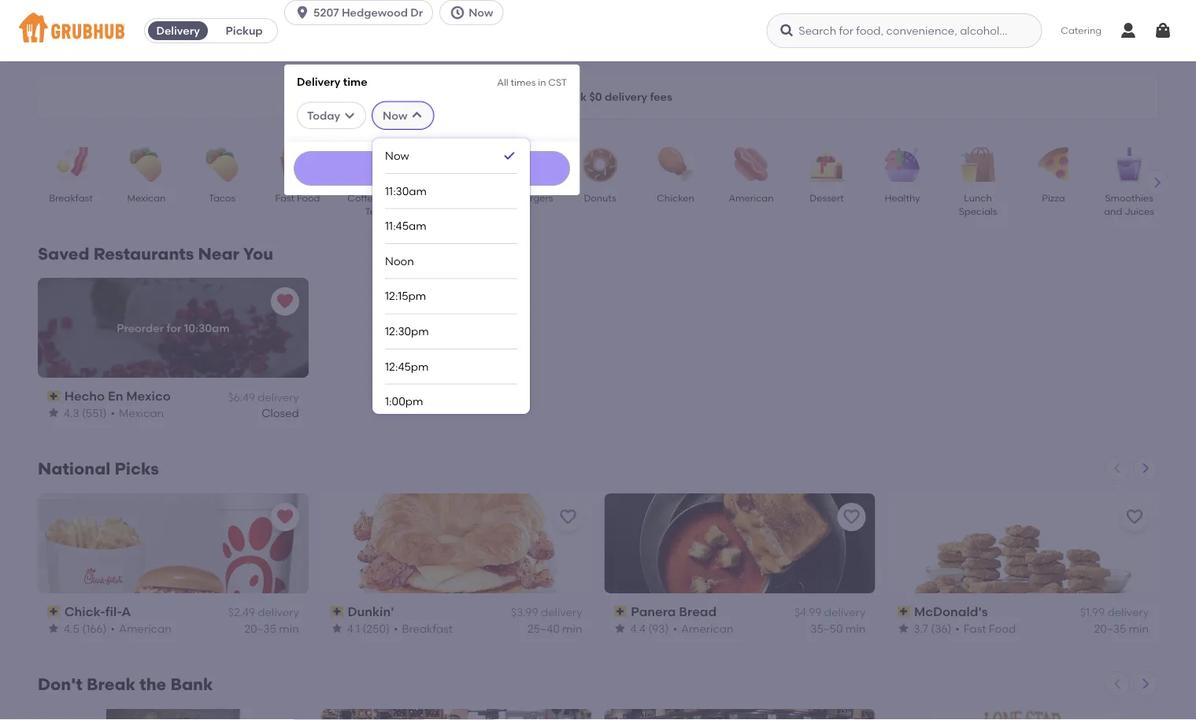 Task type: describe. For each thing, give the bounding box(es) containing it.
saved restaurants near you
[[38, 244, 273, 264]]

5207
[[313, 6, 339, 19]]

lone star kolaches (s austin) logo image
[[927, 709, 1119, 721]]

4.3 (551)
[[64, 406, 107, 420]]

3.7
[[914, 622, 928, 635]]

chicken image
[[648, 147, 703, 182]]

coffee and tea
[[347, 192, 399, 217]]

delivery for panera bread
[[824, 606, 866, 619]]

5207 hedgewood dr button
[[284, 0, 440, 25]]

today
[[307, 109, 340, 122]]

time
[[343, 75, 367, 88]]

25–40
[[528, 622, 560, 635]]

grubhub plus flag logo image
[[524, 89, 543, 104]]

20–35 min for mcdonald's
[[1094, 622, 1149, 635]]

delivery for delivery time
[[297, 75, 340, 88]]

don't
[[38, 675, 83, 695]]

main navigation navigation
[[0, 0, 1196, 721]]

save this restaurant image for panera bread
[[842, 508, 861, 527]]

dr
[[410, 6, 423, 19]]

1 horizontal spatial food
[[989, 622, 1016, 635]]

coffee
[[347, 192, 379, 204]]

hedgewood
[[342, 6, 408, 19]]

• fast food
[[955, 622, 1016, 635]]

(166)
[[82, 622, 107, 635]]

• for dunkin'
[[394, 622, 398, 635]]

$2.49
[[228, 606, 255, 619]]

hecho
[[64, 389, 105, 404]]

1 vertical spatial mexican
[[119, 406, 164, 420]]

12:30pm
[[385, 325, 429, 338]]

lunch
[[964, 192, 992, 204]]

healthy image
[[875, 147, 930, 182]]

(551)
[[82, 406, 107, 420]]

caret left icon image for don't break the bank
[[1111, 678, 1124, 690]]

5207 hedgewood dr
[[313, 6, 423, 19]]

(36)
[[931, 622, 951, 635]]

panera bread
[[631, 604, 717, 620]]

delivery for dunkin'
[[541, 606, 582, 619]]

svg image inside 5207 hedgewood dr button
[[295, 5, 310, 20]]

mexico
[[126, 389, 171, 404]]

bank
[[170, 675, 213, 695]]

saved restaurant button for hecho en mexico
[[271, 287, 299, 316]]

check icon image
[[502, 148, 517, 164]]

• for panera bread
[[673, 622, 677, 635]]

in
[[538, 76, 546, 88]]

subscription pass image for panera bread
[[614, 606, 628, 617]]

caret left icon image for national picks
[[1111, 462, 1124, 475]]

• american for chick-fil-a
[[111, 622, 171, 635]]

burritos image
[[421, 147, 476, 182]]

1 horizontal spatial breakfast
[[402, 622, 453, 635]]

0 vertical spatial mexican
[[127, 192, 166, 204]]

times
[[511, 76, 536, 88]]

break
[[87, 675, 136, 695]]

20–35 for chick-fil-a
[[244, 622, 276, 635]]

delivery time
[[297, 75, 367, 88]]

subscription pass image for dunkin'
[[331, 606, 344, 617]]

delivery right $0
[[605, 90, 647, 103]]

$1.99
[[1080, 606, 1105, 619]]

chick-fil-a
[[64, 604, 131, 620]]

specials
[[959, 206, 997, 217]]

4.1
[[347, 622, 360, 635]]

star icon image for hecho en mexico
[[47, 407, 60, 419]]

subscription pass image for hecho en mexico
[[47, 391, 61, 402]]

• american for panera bread
[[673, 622, 734, 635]]

national picks
[[38, 459, 159, 479]]

20–35 for mcdonald's
[[1094, 622, 1126, 635]]

• for mcdonald's
[[955, 622, 960, 635]]

1 vertical spatial now
[[383, 109, 407, 122]]

tea
[[365, 206, 382, 217]]

$4.99
[[794, 606, 822, 619]]

$4.99 delivery
[[794, 606, 866, 619]]

lunch specials image
[[950, 147, 1006, 182]]

panera
[[631, 604, 676, 620]]

a
[[122, 604, 131, 620]]

(250)
[[362, 622, 390, 635]]

$6.49
[[228, 390, 255, 404]]

unlock
[[549, 90, 587, 103]]

national
[[38, 459, 110, 479]]

$2.49 delivery
[[228, 606, 299, 619]]

closed
[[262, 406, 299, 420]]

tacos
[[209, 192, 235, 204]]

chicken
[[657, 192, 694, 204]]

hamburgers image
[[497, 147, 552, 182]]

chick-
[[64, 604, 105, 620]]

and for smoothies and juices
[[1104, 206, 1122, 217]]

caret right icon image for don't break the bank
[[1139, 678, 1152, 690]]

unlock $0 delivery fees
[[549, 90, 672, 103]]

saved restaurant image
[[275, 292, 294, 311]]

12:15pm
[[385, 290, 426, 303]]

star icon image for mcdonald's
[[897, 623, 910, 635]]

mexican image
[[119, 147, 174, 182]]

en
[[108, 389, 123, 404]]

dessert image
[[799, 147, 854, 182]]

1 horizontal spatial fast
[[964, 622, 986, 635]]

all times in cst
[[497, 76, 567, 88]]

$0
[[589, 90, 602, 103]]

all
[[497, 76, 508, 88]]

now inside option
[[385, 149, 409, 162]]

restaurants
[[93, 244, 194, 264]]

4.5 (166)
[[64, 622, 107, 635]]

tacos image
[[194, 147, 250, 182]]

subscription pass image
[[47, 606, 61, 617]]

pickup button
[[211, 18, 277, 43]]

american down american image
[[729, 192, 774, 204]]



Task type: locate. For each thing, give the bounding box(es) containing it.
american down a
[[119, 622, 171, 635]]

delivery up 25–40 min
[[541, 606, 582, 619]]

$1.99 delivery
[[1080, 606, 1149, 619]]

delivery button
[[145, 18, 211, 43]]

delivery for delivery
[[156, 24, 200, 37]]

1 save this restaurant image from the left
[[842, 508, 861, 527]]

4 min from the left
[[1129, 622, 1149, 635]]

delivery
[[605, 90, 647, 103], [258, 390, 299, 404], [258, 606, 299, 619], [541, 606, 582, 619], [824, 606, 866, 619], [1107, 606, 1149, 619]]

pizza image
[[1026, 147, 1081, 182]]

2 saved restaurant button from the top
[[271, 503, 299, 531]]

donuts image
[[572, 147, 628, 182]]

2 vertical spatial now
[[385, 149, 409, 162]]

delivery for mcdonald's
[[1107, 606, 1149, 619]]

12:45pm
[[385, 360, 429, 373]]

save this restaurant button for dunkin'
[[554, 503, 582, 531]]

save this restaurant button for mcdonald's
[[1121, 503, 1149, 531]]

fast down mcdonald's
[[964, 622, 986, 635]]

• down en
[[111, 406, 115, 420]]

20–35 min for chick-fil-a
[[244, 622, 299, 635]]

fast down fast food image
[[275, 192, 295, 204]]

smoothies and juices image
[[1102, 147, 1157, 182]]

min right 25–40
[[562, 622, 582, 635]]

star icon image left 4.1
[[331, 623, 343, 635]]

0 horizontal spatial 20–35 min
[[244, 622, 299, 635]]

svg image inside now button
[[450, 5, 466, 20]]

american image
[[724, 147, 779, 182]]

don't break the bank
[[38, 675, 213, 695]]

save this restaurant button
[[554, 503, 582, 531], [837, 503, 866, 531], [1121, 503, 1149, 531]]

coffee and tea image
[[346, 147, 401, 182]]

and inside 'coffee and tea'
[[381, 192, 399, 204]]

mcdonald's
[[914, 604, 988, 620]]

35–50
[[810, 622, 843, 635]]

star icon image left the 4.3
[[47, 407, 60, 419]]

1 horizontal spatial delivery
[[297, 75, 340, 88]]

1 min from the left
[[279, 622, 299, 635]]

4.5
[[64, 622, 79, 635]]

0 horizontal spatial 20–35
[[244, 622, 276, 635]]

1 save this restaurant button from the left
[[554, 503, 582, 531]]

1 20–35 min from the left
[[244, 622, 299, 635]]

• right "(36)"
[[955, 622, 960, 635]]

the
[[140, 675, 166, 695]]

fil-
[[105, 604, 122, 620]]

0 vertical spatial caret left icon image
[[1111, 462, 1124, 475]]

• right (250)
[[394, 622, 398, 635]]

0 horizontal spatial fast
[[275, 192, 295, 204]]

american down bread
[[681, 622, 734, 635]]

delivery right $2.49
[[258, 606, 299, 619]]

0 vertical spatial fast
[[275, 192, 295, 204]]

donuts
[[584, 192, 616, 204]]

hamburgers
[[496, 192, 553, 204]]

mexican down the mexico
[[119, 406, 164, 420]]

delivery right $1.99
[[1107, 606, 1149, 619]]

1 vertical spatial and
[[1104, 206, 1122, 217]]

2 min from the left
[[562, 622, 582, 635]]

1 horizontal spatial save this restaurant button
[[837, 503, 866, 531]]

svg image
[[450, 5, 466, 20], [1154, 21, 1172, 40]]

0 vertical spatial food
[[297, 192, 320, 204]]

• american down a
[[111, 622, 171, 635]]

0 vertical spatial svg image
[[450, 5, 466, 20]]

pickup
[[226, 24, 263, 37]]

0 horizontal spatial breakfast
[[49, 192, 93, 204]]

caret right icon image for national picks
[[1139, 462, 1152, 475]]

subscription pass image for mcdonald's
[[897, 606, 911, 617]]

0 horizontal spatial • american
[[111, 622, 171, 635]]

svg image
[[295, 5, 310, 20], [779, 23, 795, 39], [343, 109, 356, 122], [411, 109, 423, 122]]

10:30am
[[184, 321, 230, 335]]

star icon image
[[47, 407, 60, 419], [47, 623, 60, 635], [331, 623, 343, 635], [614, 623, 626, 635], [897, 623, 910, 635]]

now button
[[440, 0, 510, 25]]

delivery up 35–50 min
[[824, 606, 866, 619]]

and down 'smoothies'
[[1104, 206, 1122, 217]]

breakfast
[[49, 192, 93, 204], [402, 622, 453, 635]]

delivery up "today"
[[297, 75, 340, 88]]

• for chick-fil-a
[[111, 622, 115, 635]]

min right the 35–50
[[846, 622, 866, 635]]

4.4
[[630, 622, 646, 635]]

subscription pass image left panera
[[614, 606, 628, 617]]

2 save this restaurant button from the left
[[837, 503, 866, 531]]

1:00pm
[[385, 395, 423, 408]]

healthy
[[885, 192, 920, 204]]

0 horizontal spatial save this restaurant button
[[554, 503, 582, 531]]

min for dunkin'
[[562, 622, 582, 635]]

2 20–35 from the left
[[1094, 622, 1126, 635]]

1 vertical spatial caret right icon image
[[1139, 462, 1152, 475]]

0 horizontal spatial svg image
[[450, 5, 466, 20]]

1 20–35 from the left
[[244, 622, 276, 635]]

• for hecho en mexico
[[111, 406, 115, 420]]

• breakfast
[[394, 622, 453, 635]]

list box containing now
[[385, 139, 517, 721]]

1 horizontal spatial and
[[1104, 206, 1122, 217]]

food down fast food image
[[297, 192, 320, 204]]

delivery up closed
[[258, 390, 299, 404]]

$3.99
[[511, 606, 538, 619]]

breakfast right (250)
[[402, 622, 453, 635]]

2 20–35 min from the left
[[1094, 622, 1149, 635]]

subscription pass image left hecho
[[47, 391, 61, 402]]

$3.99 delivery
[[511, 606, 582, 619]]

2 • american from the left
[[673, 622, 734, 635]]

noon
[[385, 254, 414, 268]]

0 vertical spatial saved restaurant button
[[271, 287, 299, 316]]

1 horizontal spatial svg image
[[1154, 21, 1172, 40]]

2 horizontal spatial save this restaurant button
[[1121, 503, 1149, 531]]

2 vertical spatial caret right icon image
[[1139, 678, 1152, 690]]

update
[[414, 163, 450, 174]]

saved restaurant button for chick-fil-a
[[271, 503, 299, 531]]

25–40 min
[[528, 622, 582, 635]]

0 horizontal spatial save this restaurant image
[[842, 508, 861, 527]]

catering
[[1061, 25, 1102, 36]]

star icon image left 3.7
[[897, 623, 910, 635]]

0 horizontal spatial and
[[381, 192, 399, 204]]

•
[[111, 406, 115, 420], [111, 622, 115, 635], [394, 622, 398, 635], [673, 622, 677, 635], [955, 622, 960, 635]]

american for chick-fil-a
[[119, 622, 171, 635]]

1 horizontal spatial 20–35
[[1094, 622, 1126, 635]]

0 vertical spatial and
[[381, 192, 399, 204]]

11:45am
[[385, 219, 427, 233]]

near
[[198, 244, 239, 264]]

update button
[[294, 151, 570, 186]]

delivery left pickup
[[156, 24, 200, 37]]

min for mcdonald's
[[1129, 622, 1149, 635]]

cst
[[548, 76, 567, 88]]

subscription pass image
[[47, 391, 61, 402], [331, 606, 344, 617], [614, 606, 628, 617], [897, 606, 911, 617]]

20–35 down $2.49 delivery
[[244, 622, 276, 635]]

3 save this restaurant button from the left
[[1121, 503, 1149, 531]]

35–50 min
[[810, 622, 866, 635]]

smoothies
[[1105, 192, 1153, 204]]

smoothies and juices
[[1104, 192, 1154, 217]]

delivery for chick-fil-a
[[258, 606, 299, 619]]

and
[[381, 192, 399, 204], [1104, 206, 1122, 217]]

3 min from the left
[[846, 622, 866, 635]]

list box inside main navigation "navigation"
[[385, 139, 517, 721]]

fast food
[[275, 192, 320, 204]]

breakfast image
[[43, 147, 98, 182]]

1 vertical spatial food
[[989, 622, 1016, 635]]

lunch specials
[[959, 192, 997, 217]]

0 vertical spatial now
[[469, 6, 493, 19]]

1 caret left icon image from the top
[[1111, 462, 1124, 475]]

hecho en mexico
[[64, 389, 171, 404]]

american
[[729, 192, 774, 204], [119, 622, 171, 635], [681, 622, 734, 635]]

now option
[[385, 139, 517, 174]]

food right "(36)"
[[989, 622, 1016, 635]]

star icon image left 4.4
[[614, 623, 626, 635]]

0 vertical spatial delivery
[[156, 24, 200, 37]]

min
[[279, 622, 299, 635], [562, 622, 582, 635], [846, 622, 866, 635], [1129, 622, 1149, 635]]

1 vertical spatial caret left icon image
[[1111, 678, 1124, 690]]

20–35 down $1.99 delivery
[[1094, 622, 1126, 635]]

delivery
[[156, 24, 200, 37], [297, 75, 340, 88]]

jasmine's restaurant logo image
[[106, 709, 240, 721]]

dessert
[[810, 192, 844, 204]]

4.1 (250)
[[347, 622, 390, 635]]

pizza
[[1042, 192, 1065, 204]]

star icon image down subscription pass image
[[47, 623, 60, 635]]

save this restaurant image
[[842, 508, 861, 527], [1125, 508, 1144, 527]]

1 vertical spatial saved restaurant button
[[271, 503, 299, 531]]

• right (93)
[[673, 622, 677, 635]]

0 horizontal spatial delivery
[[156, 24, 200, 37]]

save this restaurant button for panera bread
[[837, 503, 866, 531]]

bread
[[679, 604, 717, 620]]

breakfast down breakfast image
[[49, 192, 93, 204]]

fees
[[650, 90, 672, 103]]

3.7 (36)
[[914, 622, 951, 635]]

and up tea
[[381, 192, 399, 204]]

now inside button
[[469, 6, 493, 19]]

catering button
[[1050, 13, 1113, 49]]

11:30am
[[385, 184, 427, 198]]

• mexican
[[111, 406, 164, 420]]

saved restaurant button
[[271, 287, 299, 316], [271, 503, 299, 531]]

(93)
[[648, 622, 669, 635]]

0 vertical spatial caret right icon image
[[1151, 176, 1164, 189]]

• american down bread
[[673, 622, 734, 635]]

star icon image for chick-fil-a
[[47, 623, 60, 635]]

2 caret left icon image from the top
[[1111, 678, 1124, 690]]

$6.49 delivery
[[228, 390, 299, 404]]

1 horizontal spatial • american
[[673, 622, 734, 635]]

20–35 min down $2.49 delivery
[[244, 622, 299, 635]]

20–35 min down $1.99 delivery
[[1094, 622, 1149, 635]]

now up 11:30am
[[385, 149, 409, 162]]

delivery inside button
[[156, 24, 200, 37]]

1 saved restaurant button from the top
[[271, 287, 299, 316]]

and inside smoothies and juices
[[1104, 206, 1122, 217]]

fast food image
[[270, 147, 325, 182]]

picks
[[114, 459, 159, 479]]

now right dr
[[469, 6, 493, 19]]

• down fil-
[[111, 622, 115, 635]]

0 vertical spatial breakfast
[[49, 192, 93, 204]]

preorder
[[117, 321, 164, 335]]

20–35 min
[[244, 622, 299, 635], [1094, 622, 1149, 635]]

star icon image for dunkin'
[[331, 623, 343, 635]]

min down $2.49 delivery
[[279, 622, 299, 635]]

and for coffee and tea
[[381, 192, 399, 204]]

1 vertical spatial breakfast
[[402, 622, 453, 635]]

delivery for hecho en mexico
[[258, 390, 299, 404]]

• american
[[111, 622, 171, 635], [673, 622, 734, 635]]

caret left icon image
[[1111, 462, 1124, 475], [1111, 678, 1124, 690]]

mexican
[[127, 192, 166, 204], [119, 406, 164, 420]]

subscription pass image left mcdonald's
[[897, 606, 911, 617]]

1 horizontal spatial 20–35 min
[[1094, 622, 1149, 635]]

mexican down mexican image
[[127, 192, 166, 204]]

preorder for 10:30am
[[117, 321, 230, 335]]

0 horizontal spatial food
[[297, 192, 320, 204]]

min down $1.99 delivery
[[1129, 622, 1149, 635]]

1 vertical spatial delivery
[[297, 75, 340, 88]]

juices
[[1125, 206, 1154, 217]]

caret right icon image
[[1151, 176, 1164, 189], [1139, 462, 1152, 475], [1139, 678, 1152, 690]]

list box
[[385, 139, 517, 721]]

1 vertical spatial svg image
[[1154, 21, 1172, 40]]

american for panera bread
[[681, 622, 734, 635]]

1 vertical spatial fast
[[964, 622, 986, 635]]

saved
[[38, 244, 89, 264]]

saved restaurant image
[[275, 508, 294, 527]]

dunkin'
[[348, 604, 394, 620]]

4.3
[[64, 406, 79, 420]]

min for chick-fil-a
[[279, 622, 299, 635]]

4.4 (93)
[[630, 622, 669, 635]]

subscription pass image left dunkin'
[[331, 606, 344, 617]]

2 save this restaurant image from the left
[[1125, 508, 1144, 527]]

save this restaurant image for mcdonald's
[[1125, 508, 1144, 527]]

1 • american from the left
[[111, 622, 171, 635]]

now
[[469, 6, 493, 19], [383, 109, 407, 122], [385, 149, 409, 162]]

min for panera bread
[[846, 622, 866, 635]]

1 horizontal spatial save this restaurant image
[[1125, 508, 1144, 527]]

star icon image for panera bread
[[614, 623, 626, 635]]

save this restaurant image
[[559, 508, 578, 527]]

now up coffee and tea image
[[383, 109, 407, 122]]



Task type: vqa. For each thing, say whether or not it's contained in the screenshot.
at in Preorder for Tue at 11:45am
no



